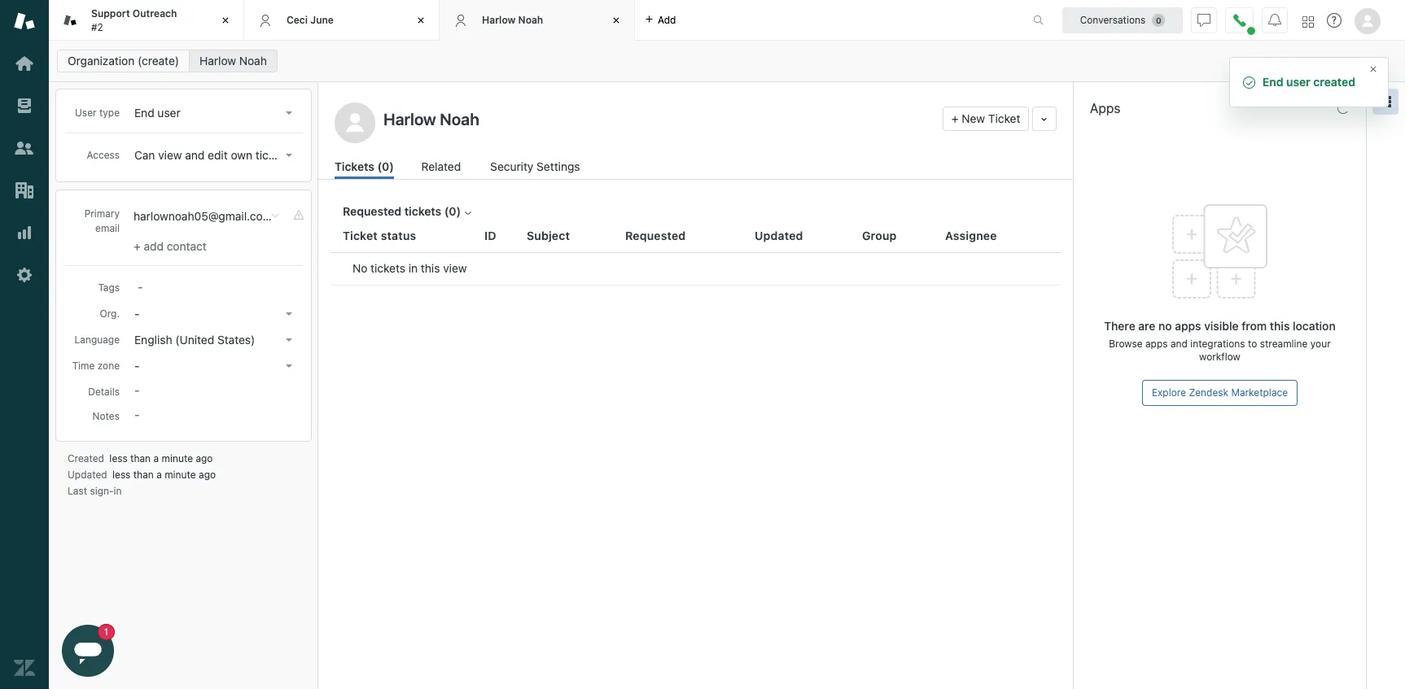 Task type: locate. For each thing, give the bounding box(es) containing it.
0 vertical spatial view
[[158, 148, 182, 162]]

noah inside harlow noah tab
[[518, 14, 543, 26]]

outreach
[[133, 7, 177, 20]]

assignee
[[945, 229, 997, 242]]

view inside button
[[158, 148, 182, 162]]

0 vertical spatial -
[[134, 307, 140, 321]]

arrow down image inside english (united states) button
[[286, 339, 292, 342]]

user inside button
[[158, 106, 181, 120]]

- field
[[131, 278, 299, 296]]

1 vertical spatial view
[[443, 261, 467, 275]]

1 vertical spatial arrow down image
[[286, 365, 292, 368]]

ticket inside button
[[988, 112, 1021, 125]]

tags
[[98, 282, 120, 294]]

end user created status
[[1229, 57, 1389, 107]]

view down 'requested tickets (0)'
[[443, 261, 467, 275]]

2 arrow down image from the top
[[286, 154, 292, 157]]

0 vertical spatial ticket
[[988, 112, 1021, 125]]

arrow down image inside - "button"
[[286, 365, 292, 368]]

requested inside grid
[[625, 229, 686, 242]]

harlow
[[482, 14, 516, 26], [200, 54, 236, 68]]

updated inside grid
[[755, 229, 803, 242]]

0 vertical spatial harlow
[[482, 14, 516, 26]]

close image
[[217, 12, 234, 28]]

1 vertical spatial arrow down image
[[286, 154, 292, 157]]

1 horizontal spatial this
[[1270, 319, 1290, 333]]

0 vertical spatial and
[[185, 148, 205, 162]]

view
[[158, 148, 182, 162], [443, 261, 467, 275]]

0 vertical spatial updated
[[755, 229, 803, 242]]

workflow
[[1200, 351, 1241, 363]]

0 horizontal spatial view
[[158, 148, 182, 162]]

requested
[[343, 204, 402, 218], [625, 229, 686, 242]]

apps right no
[[1175, 319, 1202, 333]]

in down the status
[[409, 261, 418, 275]]

1 horizontal spatial +
[[952, 112, 959, 125]]

- button
[[129, 303, 299, 326], [129, 355, 299, 378]]

- button for time zone
[[129, 355, 299, 378]]

ago
[[196, 453, 213, 465], [199, 469, 216, 481]]

(0)
[[377, 160, 394, 173], [444, 204, 461, 218]]

end right type
[[134, 106, 154, 120]]

1 vertical spatial ago
[[199, 469, 216, 481]]

1 horizontal spatial (0)
[[444, 204, 461, 218]]

end inside button
[[134, 106, 154, 120]]

updated
[[755, 229, 803, 242], [68, 469, 107, 481]]

tab
[[49, 0, 244, 41]]

0 horizontal spatial close image
[[413, 12, 429, 28]]

0 vertical spatial (0)
[[377, 160, 394, 173]]

secondary element
[[49, 45, 1405, 77]]

states)
[[217, 333, 255, 347]]

0 horizontal spatial requested
[[343, 204, 402, 218]]

primary
[[84, 208, 120, 220]]

2 vertical spatial tickets
[[371, 261, 406, 275]]

ticket up no
[[343, 229, 378, 242]]

1 horizontal spatial ticket
[[988, 112, 1021, 125]]

harlow noah
[[482, 14, 543, 26], [200, 54, 267, 68]]

user left created
[[1287, 75, 1311, 89]]

1 vertical spatial minute
[[165, 469, 196, 481]]

tickets right own at the left top of page
[[256, 148, 290, 162]]

0 vertical spatial add
[[658, 13, 676, 26]]

(0) right tickets
[[377, 160, 394, 173]]

less
[[109, 453, 128, 465], [112, 469, 131, 481]]

0 horizontal spatial +
[[134, 239, 141, 253]]

last
[[68, 485, 87, 498]]

1 vertical spatial user
[[158, 106, 181, 120]]

arrow down image up can view and edit own tickets only
[[286, 112, 292, 115]]

arrow down image inside - "button"
[[286, 313, 292, 316]]

0 vertical spatial user
[[1287, 75, 1311, 89]]

zendesk image
[[14, 658, 35, 679]]

ceci june tab
[[244, 0, 440, 41]]

close image for harlow noah
[[608, 12, 625, 28]]

+ add contact
[[134, 239, 207, 253]]

zendesk products image
[[1303, 16, 1314, 27]]

1 vertical spatial tickets
[[404, 204, 442, 218]]

1 horizontal spatial noah
[[518, 14, 543, 26]]

- right the org.
[[134, 307, 140, 321]]

1 horizontal spatial in
[[409, 261, 418, 275]]

add left the contact
[[144, 239, 164, 253]]

1 vertical spatial -
[[134, 359, 140, 373]]

end for end user
[[134, 106, 154, 120]]

tickets up the status
[[404, 204, 442, 218]]

grid
[[318, 220, 1073, 690]]

type
[[99, 107, 120, 119]]

contact
[[167, 239, 207, 253]]

can view and edit own tickets only button
[[129, 144, 316, 167]]

0 vertical spatial +
[[952, 112, 959, 125]]

0 horizontal spatial harlow noah
[[200, 54, 267, 68]]

arrow down image
[[286, 112, 292, 115], [286, 154, 292, 157], [286, 313, 292, 316]]

+ for + new ticket
[[952, 112, 959, 125]]

june
[[310, 14, 334, 26]]

+ left new
[[952, 112, 959, 125]]

1 vertical spatial apps
[[1146, 338, 1168, 350]]

0 vertical spatial this
[[421, 261, 440, 275]]

- button down english (united states) button
[[129, 355, 299, 378]]

less up sign-
[[112, 469, 131, 481]]

arrow down image
[[286, 339, 292, 342], [286, 365, 292, 368]]

arrow down image left only
[[286, 154, 292, 157]]

close image for end user created
[[1369, 64, 1379, 74]]

tickets
[[335, 160, 375, 173]]

email
[[95, 222, 120, 235]]

1 arrow down image from the top
[[286, 339, 292, 342]]

0 horizontal spatial user
[[158, 106, 181, 120]]

grid containing ticket status
[[318, 220, 1073, 690]]

end left created
[[1263, 75, 1284, 89]]

+ left the contact
[[134, 239, 141, 253]]

1 horizontal spatial requested
[[625, 229, 686, 242]]

view right can
[[158, 148, 182, 162]]

requested for requested
[[625, 229, 686, 242]]

0 vertical spatial harlow noah
[[482, 14, 543, 26]]

ticket right new
[[988, 112, 1021, 125]]

english (united states) button
[[129, 329, 299, 352]]

this up streamline
[[1270, 319, 1290, 333]]

close image inside ceci june tab
[[413, 12, 429, 28]]

sign-
[[90, 485, 114, 498]]

0 horizontal spatial in
[[114, 485, 122, 498]]

2 - button from the top
[[129, 355, 299, 378]]

new
[[962, 112, 985, 125]]

1 vertical spatial and
[[1171, 338, 1188, 350]]

1 horizontal spatial close image
[[608, 12, 625, 28]]

0 horizontal spatial end
[[134, 106, 154, 120]]

end inside status
[[1263, 75, 1284, 89]]

get started image
[[14, 53, 35, 74]]

than
[[130, 453, 151, 465], [133, 469, 154, 481]]

1 vertical spatial requested
[[625, 229, 686, 242]]

1 arrow down image from the top
[[286, 112, 292, 115]]

1 vertical spatial this
[[1270, 319, 1290, 333]]

subject
[[527, 229, 570, 242]]

0 vertical spatial requested
[[343, 204, 402, 218]]

in right the last
[[114, 485, 122, 498]]

organizations image
[[14, 180, 35, 201]]

3 arrow down image from the top
[[286, 313, 292, 316]]

related link
[[421, 158, 463, 179]]

1 vertical spatial end
[[134, 106, 154, 120]]

user for end user created
[[1287, 75, 1311, 89]]

end
[[1263, 75, 1284, 89], [134, 106, 154, 120]]

arrow down image for view
[[286, 154, 292, 157]]

1 horizontal spatial updated
[[755, 229, 803, 242]]

english (united states)
[[134, 333, 255, 347]]

time
[[72, 360, 95, 372]]

0 horizontal spatial harlow
[[200, 54, 236, 68]]

updated inside "created less than a minute ago updated less than a minute ago last sign-in"
[[68, 469, 107, 481]]

ceci june
[[287, 14, 334, 26]]

no
[[1159, 319, 1172, 333]]

0 horizontal spatial ticket
[[343, 229, 378, 242]]

close image inside end user created status
[[1369, 64, 1379, 74]]

requested for requested tickets (0)
[[343, 204, 402, 218]]

visible
[[1205, 319, 1239, 333]]

in inside grid
[[409, 261, 418, 275]]

0 horizontal spatial apps
[[1146, 338, 1168, 350]]

noah
[[518, 14, 543, 26], [239, 54, 267, 68]]

1 horizontal spatial and
[[1171, 338, 1188, 350]]

browse
[[1109, 338, 1143, 350]]

primary email
[[84, 208, 120, 235]]

close image for ceci june
[[413, 12, 429, 28]]

security settings link
[[490, 158, 585, 179]]

0 vertical spatial apps
[[1175, 319, 1202, 333]]

1 vertical spatial noah
[[239, 54, 267, 68]]

+ new ticket button
[[943, 107, 1030, 131]]

admin image
[[14, 265, 35, 286]]

+
[[952, 112, 959, 125], [134, 239, 141, 253]]

1 vertical spatial add
[[144, 239, 164, 253]]

and
[[185, 148, 205, 162], [1171, 338, 1188, 350]]

close image
[[413, 12, 429, 28], [608, 12, 625, 28], [1369, 64, 1379, 74]]

0 vertical spatial - button
[[129, 303, 299, 326]]

apps down no
[[1146, 338, 1168, 350]]

1 vertical spatial - button
[[129, 355, 299, 378]]

1 horizontal spatial harlow noah
[[482, 14, 543, 26]]

close image inside harlow noah tab
[[608, 12, 625, 28]]

2 horizontal spatial close image
[[1369, 64, 1379, 74]]

-
[[134, 307, 140, 321], [134, 359, 140, 373]]

0 horizontal spatial updated
[[68, 469, 107, 481]]

(0) down "related" link
[[444, 204, 461, 218]]

arrow down image inside end user button
[[286, 112, 292, 115]]

customers image
[[14, 138, 35, 159]]

1 vertical spatial ticket
[[343, 229, 378, 242]]

get help image
[[1327, 13, 1342, 28]]

tickets right no
[[371, 261, 406, 275]]

2 - from the top
[[134, 359, 140, 373]]

tickets inside grid
[[371, 261, 406, 275]]

requested tickets (0)
[[343, 204, 461, 218]]

1 vertical spatial in
[[114, 485, 122, 498]]

notifications image
[[1269, 13, 1282, 26]]

and left edit
[[185, 148, 205, 162]]

user down (create)
[[158, 106, 181, 120]]

0 horizontal spatial and
[[185, 148, 205, 162]]

1 vertical spatial a
[[156, 469, 162, 481]]

arrow down image down - field
[[286, 313, 292, 316]]

this down 'requested tickets (0)'
[[421, 261, 440, 275]]

+ for + add contact
[[134, 239, 141, 253]]

0 vertical spatial noah
[[518, 14, 543, 26]]

1 horizontal spatial harlow
[[482, 14, 516, 26]]

user type
[[75, 107, 120, 119]]

user inside status
[[1287, 75, 1311, 89]]

apps image
[[1379, 95, 1392, 108]]

+ inside button
[[952, 112, 959, 125]]

1 horizontal spatial apps
[[1175, 319, 1202, 333]]

add up secondary element on the top of the page
[[658, 13, 676, 26]]

this inside there are no apps visible from this location browse apps and integrations to streamline your workflow
[[1270, 319, 1290, 333]]

tickets inside button
[[256, 148, 290, 162]]

marketplace
[[1232, 387, 1288, 399]]

group
[[862, 229, 897, 242]]

1 horizontal spatial add
[[658, 13, 676, 26]]

1 vertical spatial harlow
[[200, 54, 236, 68]]

this
[[421, 261, 440, 275], [1270, 319, 1290, 333]]

view inside grid
[[443, 261, 467, 275]]

tickets for no tickets in this view
[[371, 261, 406, 275]]

- button up english (united states) button
[[129, 303, 299, 326]]

0 horizontal spatial this
[[421, 261, 440, 275]]

0 horizontal spatial noah
[[239, 54, 267, 68]]

location
[[1293, 319, 1336, 333]]

2 arrow down image from the top
[[286, 365, 292, 368]]

tickets
[[256, 148, 290, 162], [404, 204, 442, 218], [371, 261, 406, 275]]

1 vertical spatial updated
[[68, 469, 107, 481]]

1 vertical spatial +
[[134, 239, 141, 253]]

1 vertical spatial harlow noah
[[200, 54, 267, 68]]

- right the 'zone'
[[134, 359, 140, 373]]

1 horizontal spatial end
[[1263, 75, 1284, 89]]

1 - button from the top
[[129, 303, 299, 326]]

arrow down image for -
[[286, 365, 292, 368]]

0 vertical spatial tickets
[[256, 148, 290, 162]]

arrow down image inside can view and edit own tickets only button
[[286, 154, 292, 157]]

(united
[[175, 333, 214, 347]]

in
[[409, 261, 418, 275], [114, 485, 122, 498]]

None text field
[[379, 107, 936, 131]]

security
[[490, 160, 534, 173]]

0 vertical spatial in
[[409, 261, 418, 275]]

2 vertical spatial arrow down image
[[286, 313, 292, 316]]

0 vertical spatial arrow down image
[[286, 339, 292, 342]]

and down no
[[1171, 338, 1188, 350]]

user
[[1287, 75, 1311, 89], [158, 106, 181, 120]]

1 horizontal spatial user
[[1287, 75, 1311, 89]]

arrow down image down english (united states) button
[[286, 365, 292, 368]]

1 horizontal spatial view
[[443, 261, 467, 275]]

0 vertical spatial arrow down image
[[286, 112, 292, 115]]

less right created
[[109, 453, 128, 465]]

user for end user
[[158, 106, 181, 120]]

add
[[658, 13, 676, 26], [144, 239, 164, 253]]

1 - from the top
[[134, 307, 140, 321]]

0 vertical spatial end
[[1263, 75, 1284, 89]]

arrow down image right states)
[[286, 339, 292, 342]]

apps
[[1175, 319, 1202, 333], [1146, 338, 1168, 350]]

streamline
[[1260, 338, 1308, 350]]



Task type: vqa. For each thing, say whether or not it's contained in the screenshot.


Task type: describe. For each thing, give the bounding box(es) containing it.
can
[[134, 148, 155, 162]]

end user button
[[129, 102, 299, 125]]

explore zendesk marketplace
[[1152, 387, 1288, 399]]

tickets (0)
[[335, 160, 394, 173]]

time zone
[[72, 360, 120, 372]]

harlow noah tab
[[440, 0, 635, 41]]

add inside add popup button
[[658, 13, 676, 26]]

id
[[484, 229, 497, 242]]

access
[[87, 149, 120, 161]]

0 vertical spatial less
[[109, 453, 128, 465]]

add button
[[635, 0, 686, 40]]

#2
[[91, 21, 103, 33]]

harlow inside tab
[[482, 14, 516, 26]]

no
[[353, 261, 368, 275]]

created
[[68, 453, 104, 465]]

0 vertical spatial a
[[153, 453, 159, 465]]

tickets (0) link
[[335, 158, 394, 179]]

+ new ticket
[[952, 112, 1021, 125]]

organization (create) button
[[57, 50, 190, 72]]

edit
[[208, 148, 228, 162]]

user
[[75, 107, 97, 119]]

views image
[[14, 95, 35, 116]]

harlow noah link
[[189, 50, 278, 72]]

0 vertical spatial ago
[[196, 453, 213, 465]]

1 vertical spatial less
[[112, 469, 131, 481]]

arrow down image for english (united states)
[[286, 339, 292, 342]]

- for time zone
[[134, 359, 140, 373]]

arrow down image for user
[[286, 112, 292, 115]]

harlow inside secondary element
[[200, 54, 236, 68]]

ceci
[[287, 14, 308, 26]]

from
[[1242, 319, 1267, 333]]

harlow noah inside secondary element
[[200, 54, 267, 68]]

support
[[91, 7, 130, 20]]

status
[[381, 229, 416, 242]]

main element
[[0, 0, 49, 690]]

1 vertical spatial than
[[133, 469, 154, 481]]

english
[[134, 333, 172, 347]]

zone
[[98, 360, 120, 372]]

explore
[[1152, 387, 1186, 399]]

explore zendesk marketplace button
[[1142, 380, 1298, 406]]

zendesk support image
[[14, 11, 35, 32]]

end user created
[[1263, 75, 1356, 89]]

harlow noah inside tab
[[482, 14, 543, 26]]

0 horizontal spatial add
[[144, 239, 164, 253]]

noah inside harlow noah link
[[239, 54, 267, 68]]

1 vertical spatial (0)
[[444, 204, 461, 218]]

this inside grid
[[421, 261, 440, 275]]

created less than a minute ago updated less than a minute ago last sign-in
[[68, 453, 216, 498]]

no tickets in this view
[[353, 261, 467, 275]]

and inside there are no apps visible from this location browse apps and integrations to streamline your workflow
[[1171, 338, 1188, 350]]

details
[[88, 386, 120, 398]]

notes
[[92, 410, 120, 423]]

in inside "created less than a minute ago updated less than a minute ago last sign-in"
[[114, 485, 122, 498]]

are
[[1139, 319, 1156, 333]]

tabs tab list
[[49, 0, 1016, 41]]

there are no apps visible from this location browse apps and integrations to streamline your workflow
[[1104, 319, 1336, 363]]

own
[[231, 148, 252, 162]]

- for org.
[[134, 307, 140, 321]]

end user
[[134, 106, 181, 120]]

apps
[[1090, 101, 1121, 116]]

tab containing support outreach
[[49, 0, 244, 41]]

can view and edit own tickets only
[[134, 148, 316, 162]]

created
[[1314, 75, 1356, 89]]

button displays agent's chat status as invisible. image
[[1198, 13, 1211, 26]]

related
[[421, 160, 461, 173]]

security settings
[[490, 160, 580, 173]]

your
[[1311, 338, 1331, 350]]

there
[[1104, 319, 1136, 333]]

- button for org.
[[129, 303, 299, 326]]

(create)
[[138, 54, 179, 68]]

and inside button
[[185, 148, 205, 162]]

support outreach #2
[[91, 7, 177, 33]]

to
[[1248, 338, 1257, 350]]

integrations
[[1191, 338, 1245, 350]]

ticket inside grid
[[343, 229, 378, 242]]

tickets for requested tickets (0)
[[404, 204, 442, 218]]

end for end user created
[[1263, 75, 1284, 89]]

conversations button
[[1063, 7, 1183, 33]]

settings
[[537, 160, 580, 173]]

organization (create)
[[68, 54, 179, 68]]

reporting image
[[14, 222, 35, 243]]

only
[[294, 148, 316, 162]]

org.
[[100, 308, 120, 320]]

0 horizontal spatial (0)
[[377, 160, 394, 173]]

organization
[[68, 54, 135, 68]]

0 vertical spatial than
[[130, 453, 151, 465]]

0 vertical spatial minute
[[162, 453, 193, 465]]

conversations
[[1080, 13, 1146, 26]]

language
[[74, 334, 120, 346]]

zendesk
[[1189, 387, 1229, 399]]

ticket status
[[343, 229, 416, 242]]

harlownoah05@gmail.com
[[134, 209, 273, 223]]



